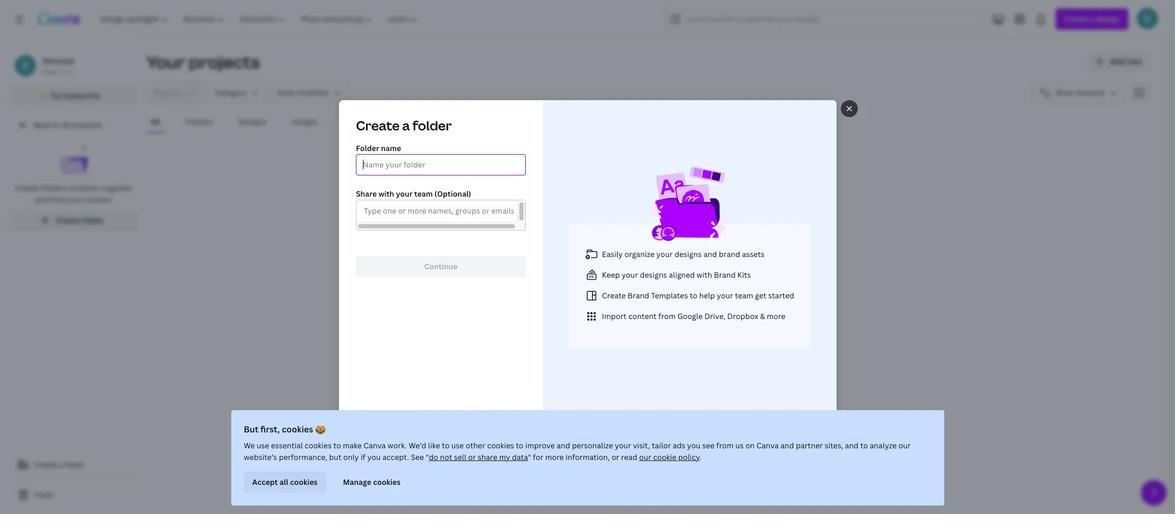 Task type: describe. For each thing, give the bounding box(es) containing it.
you right if
[[367, 453, 381, 463]]

1 vertical spatial get
[[755, 290, 766, 301]]

here.
[[648, 277, 663, 286]]

and inside create folders to better organize and find your content
[[34, 195, 48, 205]]

images
[[292, 117, 318, 127]]

not
[[440, 453, 452, 463]]

ads
[[673, 441, 685, 451]]

create a folder
[[356, 117, 452, 134]]

be
[[619, 277, 627, 286]]

cookies down accept.
[[373, 477, 400, 488]]

cookies up the essential
[[282, 424, 313, 436]]

0 horizontal spatial designs
[[640, 270, 667, 280]]

my
[[499, 453, 510, 463]]

get inside designs and items you own will appear here anything you design or upload can be found here. create a design or folder to get started.
[[750, 277, 760, 286]]

import
[[602, 311, 626, 321]]

import content from google drive, dropbox & more
[[602, 311, 785, 321]]

keep
[[602, 270, 620, 280]]

folder name
[[356, 143, 401, 153]]

cookies up my
[[487, 441, 514, 451]]

more inside but first, cookies 🍪 dialog
[[545, 453, 564, 463]]

work.
[[388, 441, 407, 451]]

create inside designs and items you own will appear here anything you design or upload can be found here. create a design or folder to get started.
[[665, 277, 685, 286]]

.
[[700, 453, 702, 463]]

folders button
[[181, 112, 217, 132]]

a for folder
[[402, 117, 410, 134]]

canva inside button
[[64, 91, 86, 101]]

your right keep
[[621, 270, 638, 280]]

your right share
[[396, 189, 412, 199]]

read
[[621, 453, 637, 463]]

only
[[343, 453, 359, 463]]

share
[[478, 453, 497, 463]]

other
[[466, 441, 485, 451]]

templates
[[651, 290, 688, 301]]

create down the create brand templates to help your team get started
[[675, 305, 699, 315]]

accept
[[252, 477, 278, 488]]

do not sell or share my data link
[[429, 453, 528, 463]]

appear
[[693, 259, 726, 272]]

and inside designs and items you own will appear here anything you design or upload can be found here. create a design or folder to get started.
[[586, 259, 603, 272]]

will
[[675, 259, 691, 272]]

•
[[58, 67, 60, 76]]

do not sell or share my data " for more information, or read our cookie policy .
[[429, 453, 702, 463]]

if
[[361, 453, 366, 463]]

manage cookies button
[[334, 472, 409, 493]]

website's
[[244, 453, 277, 463]]

easily
[[602, 249, 622, 259]]

tailor
[[652, 441, 671, 451]]

0 vertical spatial more
[[767, 311, 785, 321]]

create down find
[[56, 215, 80, 225]]

pro
[[88, 91, 100, 101]]

share with your team (optional)
[[356, 189, 471, 199]]

personal
[[42, 56, 74, 66]]

all
[[151, 117, 160, 127]]

top level navigation element
[[93, 8, 426, 30]]

designs and items you own will appear here anything you design or upload can be found here. create a design or folder to get started.
[[511, 259, 785, 286]]

0 vertical spatial create folder
[[56, 215, 103, 225]]

we'd
[[409, 441, 426, 451]]

trash
[[34, 490, 53, 500]]

" inside we use essential cookies to make canva work. we'd like to use other cookies to improve and personalize your visit, tailor ads you see from us on canva and partner sites, and to analyze our website's performance, but only if you accept. see "
[[426, 453, 429, 463]]

dropbox
[[727, 311, 758, 321]]

aligned
[[669, 270, 695, 280]]

found
[[628, 277, 646, 286]]

better
[[77, 183, 100, 193]]

videos
[[343, 117, 367, 127]]

and up do not sell or share my data " for more information, or read our cookie policy .
[[557, 441, 570, 451]]

1 vertical spatial create folder button
[[653, 300, 731, 321]]

kits
[[737, 270, 751, 280]]

improve
[[525, 441, 555, 451]]

manage cookies
[[343, 477, 400, 488]]

analyze
[[870, 441, 897, 451]]

for
[[533, 453, 543, 463]]

us
[[735, 441, 744, 451]]

sites,
[[825, 441, 843, 451]]

your inside we use essential cookies to make canva work. we'd like to use other cookies to improve and personalize your visit, tailor ads you see from us on canva and partner sites, and to analyze our website's performance, but only if you accept. see "
[[615, 441, 631, 451]]

create inside "button"
[[34, 460, 58, 470]]

our inside we use essential cookies to make canva work. we'd like to use other cookies to improve and personalize your visit, tailor ads you see from us on canva and partner sites, and to analyze our website's performance, but only if you accept. see "
[[898, 441, 911, 451]]

a for team
[[60, 460, 64, 470]]

designs for designs
[[238, 117, 266, 127]]

you up policy
[[687, 441, 700, 451]]

1 vertical spatial projects
[[73, 120, 102, 130]]

0 horizontal spatial create folder button
[[8, 210, 138, 231]]

here
[[729, 259, 750, 272]]

create design
[[587, 305, 636, 315]]

folders
[[41, 183, 66, 193]]

1 use from the left
[[257, 441, 269, 451]]

started
[[768, 290, 794, 301]]

content inside create folders to better organize and find your content
[[84, 195, 112, 205]]

Folder name text field
[[363, 155, 519, 175]]

we use essential cookies to make canva work. we'd like to use other cookies to improve and personalize your visit, tailor ads you see from us on canva and partner sites, and to analyze our website's performance, but only if you accept. see "
[[244, 441, 911, 463]]

folder up folder name text field
[[412, 117, 452, 134]]

share
[[356, 189, 376, 199]]

trash link
[[8, 485, 138, 506]]

accept all cookies
[[252, 477, 318, 488]]

or down appear in the right bottom of the page
[[714, 277, 720, 286]]

folder
[[356, 143, 379, 153]]

to inside create folders to better organize and find your content
[[68, 183, 75, 193]]

personalize
[[572, 441, 613, 451]]

back to all projects link
[[8, 115, 138, 136]]

easily organize your designs and brand assets
[[602, 249, 764, 259]]

to right 'like'
[[442, 441, 450, 451]]

anything
[[511, 277, 539, 286]]

to left analyze in the bottom right of the page
[[860, 441, 868, 451]]

we
[[244, 441, 255, 451]]

see
[[702, 441, 715, 451]]

or left the 'upload' on the bottom of the page
[[575, 277, 582, 286]]

you right anything
[[540, 277, 552, 286]]

create inside button
[[587, 305, 611, 315]]

assets
[[742, 249, 764, 259]]

accept all cookies button
[[244, 472, 326, 493]]

images button
[[288, 112, 322, 132]]

2 " from the left
[[528, 453, 531, 463]]

visit,
[[633, 441, 650, 451]]

videos button
[[339, 112, 372, 132]]

back to all projects
[[34, 120, 102, 130]]



Task type: vqa. For each thing, say whether or not it's contained in the screenshot.
more to the bottom
yes



Task type: locate. For each thing, give the bounding box(es) containing it.
but
[[329, 453, 341, 463]]

1 vertical spatial all
[[280, 477, 288, 488]]

0 vertical spatial designs
[[674, 249, 701, 259]]

more right the for
[[545, 453, 564, 463]]

keep your designs aligned with brand kits
[[602, 270, 751, 280]]

on
[[745, 441, 755, 451]]

use up website's
[[257, 441, 269, 451]]

and right the sites,
[[845, 441, 859, 451]]

create up trash
[[34, 460, 58, 470]]

0 horizontal spatial create folder
[[56, 215, 103, 225]]

policy
[[678, 453, 700, 463]]

create up folder name
[[356, 117, 399, 134]]

your right find
[[66, 195, 82, 205]]

and left find
[[34, 195, 48, 205]]

0 horizontal spatial use
[[257, 441, 269, 451]]

your inside create folders to better organize and find your content
[[66, 195, 82, 205]]

2 vertical spatial team
[[66, 460, 84, 470]]

designs left images
[[238, 117, 266, 127]]

a up trash link
[[60, 460, 64, 470]]

design down be on the bottom right
[[613, 305, 636, 315]]

create folder down create folders to better organize and find your content
[[56, 215, 103, 225]]

see
[[411, 453, 424, 463]]

" right "see"
[[426, 453, 429, 463]]

1 vertical spatial from
[[716, 441, 734, 451]]

cookies down performance,
[[290, 477, 318, 488]]

0 vertical spatial our
[[898, 441, 911, 451]]

0 vertical spatial from
[[658, 311, 675, 321]]

1 horizontal spatial our
[[898, 441, 911, 451]]

create folders to better organize and find your content
[[15, 183, 131, 205]]

1 vertical spatial organize
[[624, 249, 654, 259]]

all right the back on the top
[[62, 120, 71, 130]]

or left read
[[612, 453, 619, 463]]

make
[[343, 441, 362, 451]]

0 vertical spatial team
[[414, 189, 432, 199]]

1 horizontal spatial from
[[716, 441, 734, 451]]

your
[[146, 50, 185, 73]]

cookies down 🍪
[[305, 441, 332, 451]]

1 horizontal spatial designs
[[547, 259, 583, 272]]

1 horizontal spatial create folder
[[675, 305, 722, 315]]

your up own
[[656, 249, 672, 259]]

from left us
[[716, 441, 734, 451]]

manage
[[343, 477, 371, 488]]

1 horizontal spatial with
[[696, 270, 712, 280]]

brand down found
[[627, 290, 649, 301]]

0 horizontal spatial all
[[62, 120, 71, 130]]

all inside button
[[280, 477, 288, 488]]

1 horizontal spatial designs
[[674, 249, 701, 259]]

from down templates
[[658, 311, 675, 321]]

data
[[512, 453, 528, 463]]

design inside button
[[613, 305, 636, 315]]

0 horizontal spatial more
[[545, 453, 564, 463]]

create a team button
[[8, 455, 138, 476]]

2 use from the left
[[451, 441, 464, 451]]

content down 'better'
[[84, 195, 112, 205]]

to left 'better'
[[68, 183, 75, 193]]

but first, cookies 🍪
[[244, 424, 326, 436]]

information,
[[566, 453, 610, 463]]

canva up if
[[364, 441, 386, 451]]

your
[[396, 189, 412, 199], [66, 195, 82, 205], [656, 249, 672, 259], [621, 270, 638, 280], [717, 290, 733, 301], [615, 441, 631, 451]]

our cookie policy link
[[639, 453, 700, 463]]

"
[[426, 453, 429, 463], [528, 453, 531, 463]]

folder down help
[[700, 305, 722, 315]]

2 vertical spatial a
[[60, 460, 64, 470]]

1 vertical spatial with
[[696, 270, 712, 280]]

team down kits
[[735, 290, 753, 301]]

organize up designs and items you own will appear here anything you design or upload can be found here. create a design or folder to get started.
[[624, 249, 654, 259]]

get down started.
[[755, 290, 766, 301]]

team up trash link
[[66, 460, 84, 470]]

design left the 'upload' on the bottom of the page
[[553, 277, 573, 286]]

to up data
[[516, 441, 523, 451]]

content right import
[[628, 311, 656, 321]]

create folder
[[56, 215, 103, 225], [675, 305, 722, 315]]

1 vertical spatial a
[[687, 277, 690, 286]]

1 horizontal spatial design
[[613, 305, 636, 315]]

and up appear in the right bottom of the page
[[703, 249, 717, 259]]

free
[[42, 67, 56, 76]]

None search field
[[665, 8, 984, 30]]

brand
[[719, 249, 740, 259]]

our right analyze in the bottom right of the page
[[898, 441, 911, 451]]

1 horizontal spatial canva
[[364, 441, 386, 451]]

with right share
[[378, 189, 394, 199]]

designs for designs and items you own will appear here anything you design or upload can be found here. create a design or folder to get started.
[[547, 259, 583, 272]]

organize
[[101, 183, 131, 193], [624, 249, 654, 259]]

0 horizontal spatial with
[[378, 189, 394, 199]]

a right videos button
[[402, 117, 410, 134]]

0 horizontal spatial designs
[[238, 117, 266, 127]]

1 horizontal spatial brand
[[714, 270, 735, 280]]

designs
[[674, 249, 701, 259], [640, 270, 667, 280]]

like
[[428, 441, 440, 451]]

1
[[70, 67, 74, 76]]

0 horizontal spatial content
[[84, 195, 112, 205]]

designs inside designs and items you own will appear here anything you design or upload can be found here. create a design or folder to get started.
[[547, 259, 583, 272]]

0 vertical spatial designs
[[238, 117, 266, 127]]

create left folders
[[15, 183, 39, 193]]

1 vertical spatial designs
[[547, 259, 583, 272]]

performance,
[[279, 453, 327, 463]]

canva
[[64, 91, 86, 101], [364, 441, 386, 451], [756, 441, 779, 451]]

create folder down the create brand templates to help your team get started
[[675, 305, 722, 315]]

cookies
[[282, 424, 313, 436], [305, 441, 332, 451], [487, 441, 514, 451], [290, 477, 318, 488], [373, 477, 400, 488]]

1 " from the left
[[426, 453, 429, 463]]

can
[[606, 277, 617, 286]]

started.
[[761, 277, 785, 286]]

back
[[34, 120, 51, 130]]

use up sell
[[451, 441, 464, 451]]

2 horizontal spatial a
[[687, 277, 690, 286]]

0 horizontal spatial organize
[[101, 183, 131, 193]]

name
[[381, 143, 401, 153]]

create folder button
[[8, 210, 138, 231], [653, 300, 731, 321]]

essential
[[271, 441, 303, 451]]

try canva pro
[[50, 91, 100, 101]]

folder
[[412, 117, 452, 134], [81, 215, 103, 225], [722, 277, 740, 286], [700, 305, 722, 315]]

1 horizontal spatial all
[[280, 477, 288, 488]]

0 vertical spatial organize
[[101, 183, 131, 193]]

our down visit,
[[639, 453, 651, 463]]

create down can
[[602, 290, 626, 301]]

a down the "will"
[[687, 277, 690, 286]]

0 horizontal spatial brand
[[627, 290, 649, 301]]

or right sell
[[468, 453, 476, 463]]

with up help
[[696, 270, 712, 280]]

0 horizontal spatial a
[[60, 460, 64, 470]]

your up read
[[615, 441, 631, 451]]

and up the 'upload' on the bottom of the page
[[586, 259, 603, 272]]

0 vertical spatial all
[[62, 120, 71, 130]]

partner
[[796, 441, 823, 451]]

1 vertical spatial create folder
[[675, 305, 722, 315]]

you
[[634, 259, 651, 272], [540, 277, 552, 286], [687, 441, 700, 451], [367, 453, 381, 463]]

1 horizontal spatial create folder button
[[653, 300, 731, 321]]

0 vertical spatial brand
[[714, 270, 735, 280]]

more right &
[[767, 311, 785, 321]]

to down here
[[742, 277, 748, 286]]

🍪
[[315, 424, 326, 436]]

2 horizontal spatial canva
[[756, 441, 779, 451]]

1 vertical spatial designs
[[640, 270, 667, 280]]

0 vertical spatial create folder button
[[8, 210, 138, 231]]

create a team
[[34, 460, 84, 470]]

you up found
[[634, 259, 651, 272]]

folder inside designs and items you own will appear here anything you design or upload can be found here. create a design or folder to get started.
[[722, 277, 740, 286]]

and left partner
[[781, 441, 794, 451]]

accept.
[[382, 453, 409, 463]]

designs inside button
[[238, 117, 266, 127]]

try
[[50, 91, 62, 101]]

1 vertical spatial brand
[[627, 290, 649, 301]]

continue button
[[356, 256, 525, 277]]

brand
[[714, 270, 735, 280], [627, 290, 649, 301]]

1 vertical spatial team
[[735, 290, 753, 301]]

folder down here
[[722, 277, 740, 286]]

1 vertical spatial more
[[545, 453, 564, 463]]

but
[[244, 424, 258, 436]]

a inside designs and items you own will appear here anything you design or upload can be found here. create a design or folder to get started.
[[687, 277, 690, 286]]

1 vertical spatial our
[[639, 453, 651, 463]]

cookie
[[653, 453, 676, 463]]

to inside designs and items you own will appear here anything you design or upload can be found here. create a design or folder to get started.
[[742, 277, 748, 286]]

with
[[378, 189, 394, 199], [696, 270, 712, 280]]

create design button
[[566, 300, 645, 321]]

free •
[[42, 67, 60, 76]]

create down the 'upload' on the bottom of the page
[[587, 305, 611, 315]]

designs up the 'upload' on the bottom of the page
[[547, 259, 583, 272]]

folders
[[186, 117, 213, 127]]

upload
[[583, 277, 605, 286]]

get left started.
[[750, 277, 760, 286]]

canva right on
[[756, 441, 779, 451]]

1 horizontal spatial a
[[402, 117, 410, 134]]

&
[[760, 311, 765, 321]]

from inside we use essential cookies to make canva work. we'd like to use other cookies to improve and personalize your visit, tailor ads you see from us on canva and partner sites, and to analyze our website's performance, but only if you accept. see "
[[716, 441, 734, 451]]

to up but
[[333, 441, 341, 451]]

0 vertical spatial get
[[750, 277, 760, 286]]

to
[[53, 120, 60, 130], [68, 183, 75, 193], [742, 277, 748, 286], [690, 290, 697, 301], [333, 441, 341, 451], [442, 441, 450, 451], [516, 441, 523, 451], [860, 441, 868, 451]]

create brand templates to help your team get started
[[602, 290, 794, 301]]

more
[[767, 311, 785, 321], [545, 453, 564, 463]]

1 horizontal spatial content
[[628, 311, 656, 321]]

1 horizontal spatial team
[[414, 189, 432, 199]]

own
[[653, 259, 673, 272]]

organize right 'better'
[[101, 183, 131, 193]]

designs
[[238, 117, 266, 127], [547, 259, 583, 272]]

0 horizontal spatial team
[[66, 460, 84, 470]]

but first, cookies 🍪 dialog
[[231, 411, 944, 506]]

organize inside create folders to better organize and find your content
[[101, 183, 131, 193]]

to right the back on the top
[[53, 120, 60, 130]]

canva right try
[[64, 91, 86, 101]]

1 horizontal spatial more
[[767, 311, 785, 321]]

0 vertical spatial with
[[378, 189, 394, 199]]

1 horizontal spatial use
[[451, 441, 464, 451]]

1 horizontal spatial projects
[[189, 50, 260, 73]]

create inside create folders to better organize and find your content
[[15, 183, 39, 193]]

1 vertical spatial content
[[628, 311, 656, 321]]

a inside "button"
[[60, 460, 64, 470]]

0 horizontal spatial canva
[[64, 91, 86, 101]]

from
[[658, 311, 675, 321], [716, 441, 734, 451]]

2 horizontal spatial team
[[735, 290, 753, 301]]

1 horizontal spatial "
[[528, 453, 531, 463]]

design
[[553, 277, 573, 286], [692, 277, 712, 286], [613, 305, 636, 315]]

get
[[750, 277, 760, 286], [755, 290, 766, 301]]

1 horizontal spatial organize
[[624, 249, 654, 259]]

your right help
[[717, 290, 733, 301]]

design up the create brand templates to help your team get started
[[692, 277, 712, 286]]

all right accept
[[280, 477, 288, 488]]

0 vertical spatial projects
[[189, 50, 260, 73]]

team up type one or more names, groups or e​​ma​il​s text field
[[414, 189, 432, 199]]

items
[[606, 259, 631, 272]]

(optional)
[[434, 189, 471, 199]]

your projects
[[146, 50, 260, 73]]

Type one or more names, groups or e​​ma​il​s text field
[[360, 204, 517, 219]]

0 horizontal spatial "
[[426, 453, 429, 463]]

use
[[257, 441, 269, 451], [451, 441, 464, 451]]

0 horizontal spatial from
[[658, 311, 675, 321]]

all
[[62, 120, 71, 130], [280, 477, 288, 488]]

0 horizontal spatial design
[[553, 277, 573, 286]]

try canva pro button
[[8, 86, 138, 106]]

0 horizontal spatial our
[[639, 453, 651, 463]]

to left help
[[690, 290, 697, 301]]

create up templates
[[665, 277, 685, 286]]

all button
[[146, 112, 164, 132]]

0 vertical spatial content
[[84, 195, 112, 205]]

2 horizontal spatial design
[[692, 277, 712, 286]]

brand left kits
[[714, 270, 735, 280]]

0 horizontal spatial projects
[[73, 120, 102, 130]]

team inside "button"
[[66, 460, 84, 470]]

" left the for
[[528, 453, 531, 463]]

folder down 'better'
[[81, 215, 103, 225]]

0 vertical spatial a
[[402, 117, 410, 134]]



